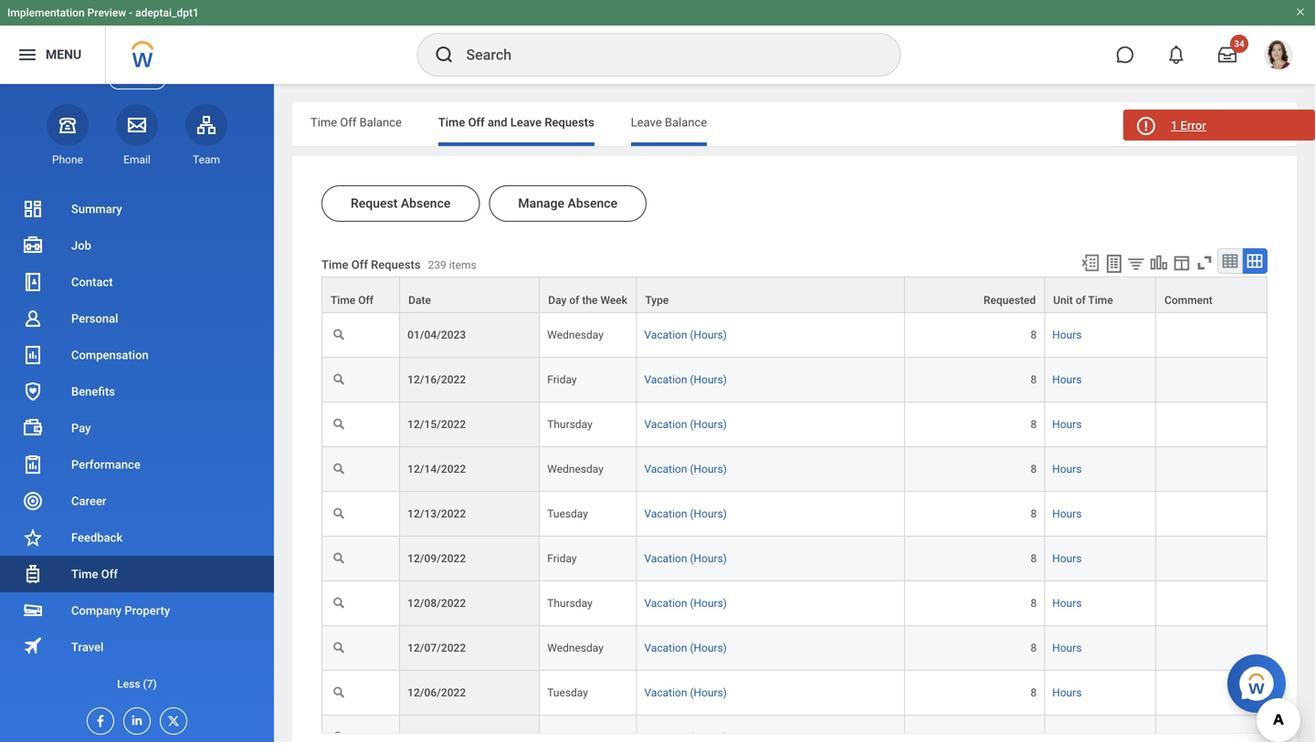 Task type: vqa. For each thing, say whether or not it's contained in the screenshot.


Task type: locate. For each thing, give the bounding box(es) containing it.
vacation (hours) link for 12/07/2022
[[644, 639, 727, 655]]

time off and leave requests
[[438, 116, 595, 129]]

company
[[71, 604, 122, 618]]

0 horizontal spatial of
[[569, 294, 580, 307]]

row
[[322, 277, 1268, 313], [322, 313, 1268, 358], [322, 358, 1268, 403], [322, 403, 1268, 448], [322, 448, 1268, 492], [322, 492, 1268, 537], [322, 537, 1268, 582], [322, 582, 1268, 627], [322, 627, 1268, 672], [322, 672, 1268, 716], [322, 716, 1268, 743]]

6 (hours) from the top
[[690, 553, 727, 566]]

vacation (hours)
[[644, 329, 727, 342], [644, 374, 727, 387], [644, 418, 727, 431], [644, 463, 727, 476], [644, 508, 727, 521], [644, 553, 727, 566], [644, 598, 727, 610], [644, 642, 727, 655], [644, 687, 727, 700]]

6 vacation (hours) from the top
[[644, 553, 727, 566]]

1 vertical spatial requests
[[371, 258, 421, 272]]

tab list
[[292, 102, 1297, 146]]

email beth liu element
[[116, 152, 158, 167]]

cell
[[1157, 313, 1268, 358], [1157, 358, 1268, 403], [1157, 403, 1268, 448], [1157, 448, 1268, 492], [1157, 492, 1268, 537], [1157, 537, 1268, 582], [1157, 582, 1268, 627], [1157, 627, 1268, 672], [1157, 672, 1268, 716], [1157, 716, 1268, 743]]

2 of from the left
[[1076, 294, 1086, 307]]

7 cell from the top
[[1157, 582, 1268, 627]]

8 cell from the top
[[1157, 627, 1268, 672]]

time off balance
[[311, 116, 402, 129]]

2 (hours) from the top
[[690, 374, 727, 387]]

8
[[1031, 329, 1037, 342], [1031, 374, 1037, 387], [1031, 418, 1037, 431], [1031, 463, 1037, 476], [1031, 508, 1037, 521], [1031, 553, 1037, 566], [1031, 598, 1037, 610], [1031, 642, 1037, 655], [1031, 687, 1037, 700]]

1 horizontal spatial of
[[1076, 294, 1086, 307]]

table image
[[1221, 252, 1240, 270]]

(hours) for 12/07/2022
[[690, 642, 727, 655]]

menu
[[46, 47, 82, 62]]

5 cell from the top
[[1157, 492, 1268, 537]]

the
[[582, 294, 598, 307]]

8 for 12/15/2022
[[1031, 418, 1037, 431]]

1 vacation (hours) from the top
[[644, 329, 727, 342]]

7 vacation (hours) from the top
[[644, 598, 727, 610]]

hours link for 12/15/2022
[[1053, 415, 1082, 431]]

vacation (hours) link
[[644, 325, 727, 342], [644, 370, 727, 387], [644, 415, 727, 431], [644, 460, 727, 476], [644, 504, 727, 521], [644, 549, 727, 566], [644, 594, 727, 610], [644, 639, 727, 655], [644, 683, 727, 700]]

row containing 12/09/2022
[[322, 537, 1268, 582]]

request absence
[[351, 196, 451, 211]]

hours link for 12/08/2022
[[1053, 594, 1082, 610]]

8 vacation (hours) link from the top
[[644, 639, 727, 655]]

(hours)
[[690, 329, 727, 342], [690, 374, 727, 387], [690, 418, 727, 431], [690, 463, 727, 476], [690, 508, 727, 521], [690, 553, 727, 566], [690, 598, 727, 610], [690, 642, 727, 655], [690, 687, 727, 700]]

2 leave from the left
[[631, 116, 662, 129]]

1 vertical spatial friday
[[547, 553, 577, 566]]

travel
[[71, 641, 104, 655]]

time off down time off requests 239 items
[[331, 294, 374, 307]]

8 hours link from the top
[[1053, 639, 1082, 655]]

0 horizontal spatial absence
[[401, 196, 451, 211]]

1 hours from the top
[[1053, 329, 1082, 342]]

8 hours from the top
[[1053, 642, 1082, 655]]

1 cell from the top
[[1157, 313, 1268, 358]]

linkedin image
[[124, 709, 144, 728]]

time off
[[331, 294, 374, 307], [71, 568, 118, 581]]

3 (hours) from the top
[[690, 418, 727, 431]]

view team image
[[196, 114, 217, 136]]

day of the week button
[[540, 278, 636, 313]]

balance down search workday 'search field'
[[665, 116, 707, 129]]

8 vacation from the top
[[644, 642, 687, 655]]

vacation for 12/16/2022
[[644, 374, 687, 387]]

1 vertical spatial wednesday
[[547, 463, 604, 476]]

7 8 from the top
[[1031, 598, 1037, 610]]

absence
[[401, 196, 451, 211], [568, 196, 618, 211]]

1 horizontal spatial time off
[[331, 294, 374, 307]]

5 vacation from the top
[[644, 508, 687, 521]]

summary link
[[0, 191, 274, 227]]

menu button
[[0, 26, 105, 84]]

toolbar
[[1073, 248, 1268, 277]]

click to view/edit grid preferences image
[[1172, 253, 1192, 273]]

1 balance from the left
[[360, 116, 402, 129]]

absence inside button
[[568, 196, 618, 211]]

profile logan mcneil image
[[1264, 40, 1294, 73]]

row containing time off
[[322, 277, 1268, 313]]

phone
[[52, 153, 83, 166]]

0 vertical spatial time off
[[331, 294, 374, 307]]

x image
[[161, 709, 181, 729]]

2 vertical spatial wednesday
[[547, 642, 604, 655]]

4 cell from the top
[[1157, 448, 1268, 492]]

12/06/2022
[[408, 687, 466, 700]]

fullscreen image
[[1195, 253, 1215, 273]]

0 horizontal spatial balance
[[360, 116, 402, 129]]

3 hours link from the top
[[1053, 415, 1082, 431]]

7 vacation (hours) link from the top
[[644, 594, 727, 610]]

wednesday
[[547, 329, 604, 342], [547, 463, 604, 476], [547, 642, 604, 655]]

vacation
[[644, 329, 687, 342], [644, 374, 687, 387], [644, 418, 687, 431], [644, 463, 687, 476], [644, 508, 687, 521], [644, 553, 687, 566], [644, 598, 687, 610], [644, 642, 687, 655], [644, 687, 687, 700]]

0 vertical spatial thursday
[[547, 418, 593, 431]]

3 wednesday from the top
[[547, 642, 604, 655]]

4 vacation (hours) link from the top
[[644, 460, 727, 476]]

10 row from the top
[[322, 672, 1268, 716]]

of left the
[[569, 294, 580, 307]]

2 absence from the left
[[568, 196, 618, 211]]

0 vertical spatial friday
[[547, 374, 577, 387]]

day of the week
[[548, 294, 628, 307]]

4 row from the top
[[322, 403, 1268, 448]]

9 8 from the top
[[1031, 687, 1037, 700]]

1 horizontal spatial requests
[[545, 116, 595, 129]]

off inside list
[[101, 568, 118, 581]]

off for requests
[[351, 258, 368, 272]]

request
[[351, 196, 398, 211]]

1 wednesday from the top
[[547, 329, 604, 342]]

hours for 12/14/2022
[[1053, 463, 1082, 476]]

job image
[[22, 235, 44, 257]]

off down time off requests 239 items
[[358, 294, 374, 307]]

hours
[[1053, 329, 1082, 342], [1053, 374, 1082, 387], [1053, 418, 1082, 431], [1053, 463, 1082, 476], [1053, 508, 1082, 521], [1053, 553, 1082, 566], [1053, 598, 1082, 610], [1053, 642, 1082, 655], [1053, 687, 1082, 700]]

day
[[548, 294, 567, 307]]

requests left 239
[[371, 258, 421, 272]]

1 row from the top
[[322, 277, 1268, 313]]

2 8 from the top
[[1031, 374, 1037, 387]]

thursday for 12/15/2022
[[547, 418, 593, 431]]

absence right request
[[401, 196, 451, 211]]

12/14/2022
[[408, 463, 466, 476]]

2 hours link from the top
[[1053, 370, 1082, 387]]

6 cell from the top
[[1157, 537, 1268, 582]]

row containing 12/07/2022
[[322, 627, 1268, 672]]

hours link for 12/07/2022
[[1053, 639, 1082, 655]]

1 of from the left
[[569, 294, 580, 307]]

6 hours from the top
[[1053, 553, 1082, 566]]

off up time off popup button
[[351, 258, 368, 272]]

job link
[[0, 227, 274, 264]]

vacation (hours) link for 12/08/2022
[[644, 594, 727, 610]]

1 horizontal spatial balance
[[665, 116, 707, 129]]

1 8 from the top
[[1031, 329, 1037, 342]]

absence inside button
[[401, 196, 451, 211]]

1 vertical spatial tuesday
[[547, 687, 588, 700]]

5 hours link from the top
[[1053, 504, 1082, 521]]

1 thursday from the top
[[547, 418, 593, 431]]

select to filter grid data image
[[1126, 254, 1147, 273]]

off left "and"
[[468, 116, 485, 129]]

2 row from the top
[[322, 313, 1268, 358]]

5 (hours) from the top
[[690, 508, 727, 521]]

7 row from the top
[[322, 537, 1268, 582]]

balance up request
[[360, 116, 402, 129]]

row containing 12/08/2022
[[322, 582, 1268, 627]]

vacation for 12/15/2022
[[644, 418, 687, 431]]

(hours) for 12/06/2022
[[690, 687, 727, 700]]

8 for 12/06/2022
[[1031, 687, 1037, 700]]

type
[[645, 294, 669, 307]]

1 horizontal spatial leave
[[631, 116, 662, 129]]

summary image
[[22, 198, 44, 220]]

personal link
[[0, 301, 274, 337]]

3 cell from the top
[[1157, 403, 1268, 448]]

3 8 from the top
[[1031, 418, 1037, 431]]

time off requests 239 items
[[322, 258, 477, 272]]

6 vacation from the top
[[644, 553, 687, 566]]

8 vacation (hours) from the top
[[644, 642, 727, 655]]

hours for 12/13/2022
[[1053, 508, 1082, 521]]

time inside list
[[71, 568, 98, 581]]

phone button
[[47, 104, 89, 167]]

4 vacation (hours) from the top
[[644, 463, 727, 476]]

feedback image
[[22, 527, 44, 549]]

8 row from the top
[[322, 582, 1268, 627]]

2 cell from the top
[[1157, 358, 1268, 403]]

9 (hours) from the top
[[690, 687, 727, 700]]

11 row from the top
[[322, 716, 1268, 743]]

balance
[[360, 116, 402, 129], [665, 116, 707, 129]]

vacation for 12/09/2022
[[644, 553, 687, 566]]

vacation for 12/13/2022
[[644, 508, 687, 521]]

preview
[[87, 6, 126, 19]]

8 for 01/04/2023
[[1031, 329, 1037, 342]]

of right unit
[[1076, 294, 1086, 307]]

vacation (hours) link for 01/04/2023
[[644, 325, 727, 342]]

email
[[123, 153, 151, 166]]

2 thursday from the top
[[547, 598, 593, 610]]

1 absence from the left
[[401, 196, 451, 211]]

4 hours from the top
[[1053, 463, 1082, 476]]

cell for 12/09/2022
[[1157, 537, 1268, 582]]

6 hours link from the top
[[1053, 549, 1082, 566]]

time off inside the time off link
[[71, 568, 118, 581]]

9 vacation from the top
[[644, 687, 687, 700]]

4 hours link from the top
[[1053, 460, 1082, 476]]

job
[[71, 239, 91, 253]]

hours link for 12/14/2022
[[1053, 460, 1082, 476]]

8 for 12/13/2022
[[1031, 508, 1037, 521]]

9 hours link from the top
[[1053, 683, 1082, 700]]

performance link
[[0, 447, 274, 483]]

vacation (hours) link for 12/09/2022
[[644, 549, 727, 566]]

0 vertical spatial tuesday
[[547, 508, 588, 521]]

2 vacation (hours) link from the top
[[644, 370, 727, 387]]

time inside popup button
[[331, 294, 356, 307]]

pay
[[71, 422, 91, 435]]

9 hours from the top
[[1053, 687, 1082, 700]]

compensation link
[[0, 337, 274, 374]]

5 vacation (hours) link from the top
[[644, 504, 727, 521]]

2 vacation from the top
[[644, 374, 687, 387]]

hours for 12/07/2022
[[1053, 642, 1082, 655]]

7 hours from the top
[[1053, 598, 1082, 610]]

time off up the company
[[71, 568, 118, 581]]

phone beth liu element
[[47, 152, 89, 167]]

leave down search workday 'search field'
[[631, 116, 662, 129]]

3 vacation from the top
[[644, 418, 687, 431]]

feedback link
[[0, 520, 274, 556]]

2 vacation (hours) from the top
[[644, 374, 727, 387]]

4 vacation from the top
[[644, 463, 687, 476]]

wednesday for 12/14/2022
[[547, 463, 604, 476]]

contact
[[71, 275, 113, 289]]

4 (hours) from the top
[[690, 463, 727, 476]]

1
[[1171, 119, 1178, 132]]

wednesday for 12/07/2022
[[547, 642, 604, 655]]

off up request
[[340, 116, 357, 129]]

10 cell from the top
[[1157, 716, 1268, 743]]

cell for 12/16/2022
[[1157, 358, 1268, 403]]

search image
[[433, 44, 455, 66]]

5 row from the top
[[322, 448, 1268, 492]]

pagination element
[[1161, 735, 1268, 743]]

row containing 12/16/2022
[[322, 358, 1268, 403]]

9 vacation (hours) from the top
[[644, 687, 727, 700]]

6 vacation (hours) link from the top
[[644, 549, 727, 566]]

1 tuesday from the top
[[547, 508, 588, 521]]

leave balance
[[631, 116, 707, 129]]

3 row from the top
[[322, 358, 1268, 403]]

absence for request absence
[[401, 196, 451, 211]]

off inside popup button
[[358, 294, 374, 307]]

0 vertical spatial requests
[[545, 116, 595, 129]]

7 vacation from the top
[[644, 598, 687, 610]]

company property link
[[0, 593, 274, 629]]

off up company property
[[101, 568, 118, 581]]

(hours) for 12/16/2022
[[690, 374, 727, 387]]

9 row from the top
[[322, 627, 1268, 672]]

close environment banner image
[[1295, 6, 1306, 17]]

thursday
[[547, 418, 593, 431], [547, 598, 593, 610]]

requests
[[545, 116, 595, 129], [371, 258, 421, 272]]

unit of time button
[[1045, 278, 1156, 313]]

facebook image
[[88, 709, 108, 729]]

9 cell from the top
[[1157, 672, 1268, 716]]

manage absence button
[[489, 185, 647, 222]]

2 hours from the top
[[1053, 374, 1082, 387]]

of inside popup button
[[569, 294, 580, 307]]

list
[[0, 191, 274, 703]]

hours for 12/06/2022
[[1053, 687, 1082, 700]]

2 tuesday from the top
[[547, 687, 588, 700]]

of
[[569, 294, 580, 307], [1076, 294, 1086, 307]]

cell for 12/13/2022
[[1157, 492, 1268, 537]]

leave right "and"
[[511, 116, 542, 129]]

team
[[193, 153, 220, 166]]

(hours) for 12/14/2022
[[690, 463, 727, 476]]

hours link for 12/09/2022
[[1053, 549, 1082, 566]]

1 error button
[[1124, 110, 1316, 141]]

1 (hours) from the top
[[690, 329, 727, 342]]

3 vacation (hours) link from the top
[[644, 415, 727, 431]]

7 (hours) from the top
[[690, 598, 727, 610]]

4 8 from the top
[[1031, 463, 1037, 476]]

tuesday
[[547, 508, 588, 521], [547, 687, 588, 700]]

0 horizontal spatial time off
[[71, 568, 118, 581]]

row containing 12/13/2022
[[322, 492, 1268, 537]]

-
[[129, 6, 133, 19]]

friday
[[547, 374, 577, 387], [547, 553, 577, 566]]

9 vacation (hours) link from the top
[[644, 683, 727, 700]]

6 8 from the top
[[1031, 553, 1037, 566]]

team link
[[185, 104, 227, 167]]

vacation (hours) link for 12/14/2022
[[644, 460, 727, 476]]

requests inside tab list
[[545, 116, 595, 129]]

cell for 01/04/2023
[[1157, 313, 1268, 358]]

of inside popup button
[[1076, 294, 1086, 307]]

1 error
[[1171, 119, 1207, 132]]

12/08/2022
[[408, 598, 466, 610]]

vacation for 01/04/2023
[[644, 329, 687, 342]]

8 (hours) from the top
[[690, 642, 727, 655]]

absence for manage absence
[[568, 196, 618, 211]]

requests right "and"
[[545, 116, 595, 129]]

requested button
[[906, 278, 1044, 313]]

8 8 from the top
[[1031, 642, 1037, 655]]

1 horizontal spatial absence
[[568, 196, 618, 211]]

vacation for 12/06/2022
[[644, 687, 687, 700]]

0 horizontal spatial requests
[[371, 258, 421, 272]]

0 vertical spatial wednesday
[[547, 329, 604, 342]]

row containing 01/04/2023
[[322, 313, 1268, 358]]

absence right manage
[[568, 196, 618, 211]]

8 for 12/09/2022
[[1031, 553, 1037, 566]]

5 8 from the top
[[1031, 508, 1037, 521]]

navigation pane region
[[0, 55, 274, 743]]

3 hours from the top
[[1053, 418, 1082, 431]]

menu banner
[[0, 0, 1316, 84]]

personal image
[[22, 308, 44, 330]]

tab list containing time off balance
[[292, 102, 1297, 146]]

2 wednesday from the top
[[547, 463, 604, 476]]

7 hours link from the top
[[1053, 594, 1082, 610]]

1 vacation (hours) link from the top
[[644, 325, 727, 342]]

vacation (hours) for 12/07/2022
[[644, 642, 727, 655]]

vacation (hours) for 12/16/2022
[[644, 374, 727, 387]]

(7)
[[143, 678, 157, 691]]

1 friday from the top
[[547, 374, 577, 387]]

2 friday from the top
[[547, 553, 577, 566]]

6 row from the top
[[322, 492, 1268, 537]]

vacation for 12/08/2022
[[644, 598, 687, 610]]

5 vacation (hours) from the top
[[644, 508, 727, 521]]

thursday for 12/08/2022
[[547, 598, 593, 610]]

5 hours from the top
[[1053, 508, 1082, 521]]

1 vertical spatial time off
[[71, 568, 118, 581]]

1 vertical spatial thursday
[[547, 598, 593, 610]]

(hours) for 12/13/2022
[[690, 508, 727, 521]]

time off image
[[22, 564, 44, 586]]

0 horizontal spatial leave
[[511, 116, 542, 129]]

hours link
[[1053, 325, 1082, 342], [1053, 370, 1082, 387], [1053, 415, 1082, 431], [1053, 460, 1082, 476], [1053, 504, 1082, 521], [1053, 549, 1082, 566], [1053, 594, 1082, 610], [1053, 639, 1082, 655], [1053, 683, 1082, 700]]

tuesday for 12/06/2022
[[547, 687, 588, 700]]

off
[[340, 116, 357, 129], [468, 116, 485, 129], [351, 258, 368, 272], [358, 294, 374, 307], [101, 568, 118, 581]]

1 hours link from the top
[[1053, 325, 1082, 342]]

1 vacation from the top
[[644, 329, 687, 342]]



Task type: describe. For each thing, give the bounding box(es) containing it.
time off link
[[0, 556, 274, 593]]

requested
[[984, 294, 1036, 307]]

34 button
[[1208, 35, 1249, 75]]

of for time
[[1076, 294, 1086, 307]]

list containing summary
[[0, 191, 274, 703]]

time off inside time off popup button
[[331, 294, 374, 307]]

12/16/2022
[[408, 374, 466, 387]]

comment
[[1165, 294, 1213, 307]]

phone image
[[55, 114, 80, 136]]

vacation (hours) link for 12/15/2022
[[644, 415, 727, 431]]

view worker - expand/collapse chart image
[[1149, 253, 1169, 273]]

(hours) for 12/08/2022
[[690, 598, 727, 610]]

8 for 12/08/2022
[[1031, 598, 1037, 610]]

career image
[[22, 491, 44, 513]]

Search Workday  search field
[[466, 35, 863, 75]]

cell for 12/15/2022
[[1157, 403, 1268, 448]]

off for balance
[[340, 116, 357, 129]]

company property
[[71, 604, 170, 618]]

compensation
[[71, 349, 149, 362]]

performance
[[71, 458, 141, 472]]

justify image
[[16, 44, 38, 66]]

wednesday for 01/04/2023
[[547, 329, 604, 342]]

mail image
[[126, 114, 148, 136]]

contact image
[[22, 271, 44, 293]]

(hours) for 01/04/2023
[[690, 329, 727, 342]]

hours link for 01/04/2023
[[1053, 325, 1082, 342]]

12/15/2022
[[408, 418, 466, 431]]

1 leave from the left
[[511, 116, 542, 129]]

comment button
[[1157, 278, 1267, 313]]

week
[[601, 294, 628, 307]]

hours for 12/08/2022
[[1053, 598, 1082, 610]]

cell for 12/07/2022
[[1157, 627, 1268, 672]]

expand table image
[[1246, 252, 1264, 270]]

error
[[1181, 119, 1207, 132]]

vacation (hours) for 12/15/2022
[[644, 418, 727, 431]]

239
[[428, 259, 447, 272]]

(hours) for 12/09/2022
[[690, 553, 727, 566]]

8 for 12/07/2022
[[1031, 642, 1037, 655]]

12/09/2022
[[408, 553, 466, 566]]

hours link for 12/16/2022
[[1053, 370, 1082, 387]]

less
[[117, 678, 140, 691]]

vacation (hours) link for 12/06/2022
[[644, 683, 727, 700]]

notifications large image
[[1168, 46, 1186, 64]]

compensation image
[[22, 344, 44, 366]]

34
[[1234, 38, 1245, 49]]

less (7) button
[[0, 674, 274, 696]]

12/13/2022
[[408, 508, 466, 521]]

hours link for 12/13/2022
[[1053, 504, 1082, 521]]

row containing 12/14/2022
[[322, 448, 1268, 492]]

row containing 12/06/2022
[[322, 672, 1268, 716]]

performance image
[[22, 454, 44, 476]]

vacation (hours) for 01/04/2023
[[644, 329, 727, 342]]

implementation
[[7, 6, 85, 19]]

items
[[449, 259, 477, 272]]

less (7) button
[[0, 666, 274, 703]]

hours link for 12/06/2022
[[1053, 683, 1082, 700]]

export to worksheets image
[[1104, 253, 1126, 275]]

hours for 01/04/2023
[[1053, 329, 1082, 342]]

8 for 12/16/2022
[[1031, 374, 1037, 387]]

friday for 12/09/2022
[[547, 553, 577, 566]]

less (7)
[[117, 678, 157, 691]]

and
[[488, 116, 508, 129]]

benefits link
[[0, 374, 274, 410]]

summary
[[71, 202, 122, 216]]

row containing 12/15/2022
[[322, 403, 1268, 448]]

date
[[408, 294, 431, 307]]

vacation (hours) for 12/06/2022
[[644, 687, 727, 700]]

personal
[[71, 312, 118, 326]]

feedback
[[71, 531, 123, 545]]

vacation (hours) for 12/09/2022
[[644, 553, 727, 566]]

vacation for 12/14/2022
[[644, 463, 687, 476]]

hours for 12/09/2022
[[1053, 553, 1082, 566]]

manage absence
[[518, 196, 618, 211]]

email button
[[116, 104, 158, 167]]

benefits image
[[22, 381, 44, 403]]

inbox large image
[[1219, 46, 1237, 64]]

team beth liu element
[[185, 152, 227, 167]]

time off button
[[322, 278, 399, 313]]

hours for 12/16/2022
[[1053, 374, 1082, 387]]

vacation (hours) link for 12/13/2022
[[644, 504, 727, 521]]

travel image
[[22, 635, 44, 657]]

request absence button
[[322, 185, 480, 222]]

01/04/2023
[[408, 329, 466, 342]]

2 balance from the left
[[665, 116, 707, 129]]

cell for 12/08/2022
[[1157, 582, 1268, 627]]

type button
[[637, 278, 905, 313]]

benefits
[[71, 385, 115, 399]]

career
[[71, 495, 106, 508]]

cell for 12/14/2022
[[1157, 448, 1268, 492]]

property
[[125, 604, 170, 618]]

pay image
[[22, 418, 44, 439]]

time inside popup button
[[1089, 294, 1113, 307]]

career link
[[0, 483, 274, 520]]

vacation (hours) for 12/14/2022
[[644, 463, 727, 476]]

adeptai_dpt1
[[135, 6, 199, 19]]

implementation preview -   adeptai_dpt1
[[7, 6, 199, 19]]

of for the
[[569, 294, 580, 307]]

vacation (hours) for 12/13/2022
[[644, 508, 727, 521]]

unit of time
[[1054, 294, 1113, 307]]

exclamation image
[[1139, 120, 1153, 133]]

vacation (hours) for 12/08/2022
[[644, 598, 727, 610]]

company property image
[[22, 600, 44, 622]]

unit
[[1054, 294, 1073, 307]]

12/07/2022
[[408, 642, 466, 655]]

manage
[[518, 196, 565, 211]]

vacation (hours) link for 12/16/2022
[[644, 370, 727, 387]]

date button
[[400, 278, 539, 313]]

tuesday for 12/13/2022
[[547, 508, 588, 521]]

off for and
[[468, 116, 485, 129]]

cell for 12/06/2022
[[1157, 672, 1268, 716]]

contact link
[[0, 264, 274, 301]]

8 for 12/14/2022
[[1031, 463, 1037, 476]]

friday for 12/16/2022
[[547, 374, 577, 387]]

hours for 12/15/2022
[[1053, 418, 1082, 431]]

(hours) for 12/15/2022
[[690, 418, 727, 431]]

export to excel image
[[1081, 253, 1101, 273]]

pay link
[[0, 410, 274, 447]]

vacation for 12/07/2022
[[644, 642, 687, 655]]

travel link
[[0, 629, 274, 666]]



